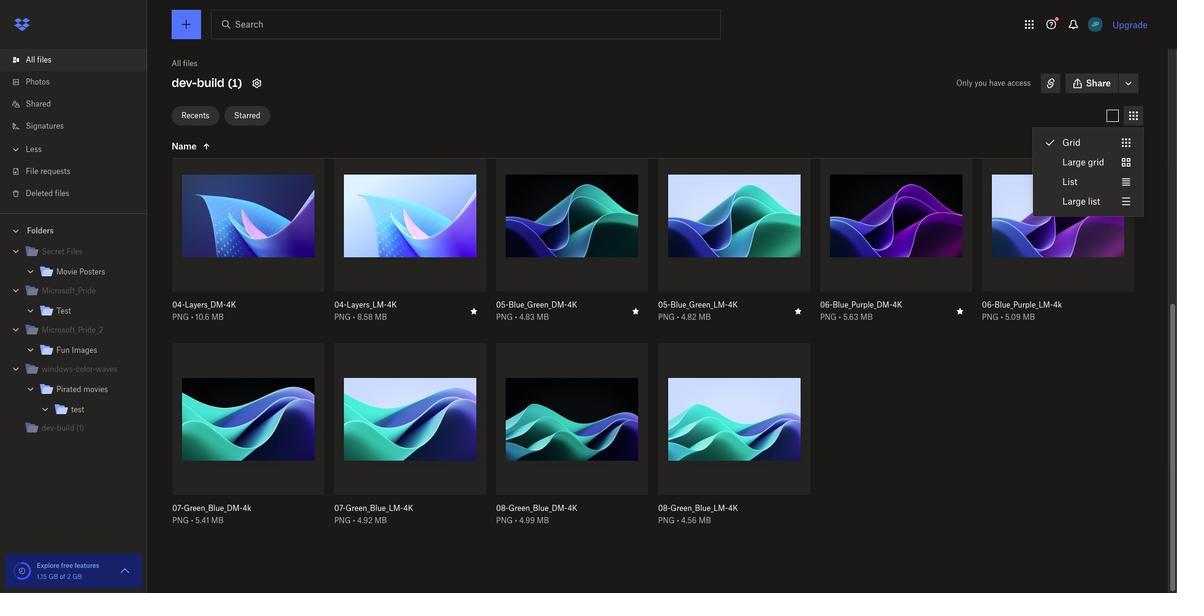 Task type: vqa. For each thing, say whether or not it's contained in the screenshot.
VIEW
no



Task type: locate. For each thing, give the bounding box(es) containing it.
green_blue_lm- inside '08-green_blue_lm-4k png • 4.56 mb'
[[671, 504, 729, 514]]

green_blue_dm- inside 07-green_blue_dm-4k png • 5.41 mb
[[184, 504, 243, 514]]

• inside the 01-wave_dm-4k png • 8.25 mb
[[191, 109, 193, 119]]

mb inside '08-green_blue_lm-4k png • 4.56 mb'
[[699, 517, 711, 526]]

list
[[0, 42, 147, 213]]

green_blue_dm- up 5.41
[[184, 504, 243, 514]]

0 horizontal spatial gb
[[49, 574, 58, 581]]

2 horizontal spatial files
[[183, 59, 198, 68]]

1 horizontal spatial 05-
[[658, 301, 671, 310]]

test
[[71, 405, 84, 415]]

mb inside "05-blue_green_lm-4k png • 4.82 mb"
[[699, 313, 711, 322]]

04-layers_dm-4k button
[[172, 301, 298, 310]]

mb for png • 10.6 mb
[[212, 313, 224, 322]]

png for 01-wave_dm-4k png • 8.25 mb
[[172, 109, 189, 119]]

mb inside the 01-wave_dm-4k png • 8.25 mb
[[213, 109, 225, 119]]

07- for green_blue_lm-
[[334, 504, 346, 514]]

file requests link
[[10, 161, 147, 183]]

png inside 04-layers_lm-4k png • 8.58 mb
[[334, 313, 351, 322]]

mb down blue_purple_lm-
[[1023, 313, 1036, 322]]

1 horizontal spatial 04-
[[334, 301, 347, 310]]

large down list
[[1063, 196, 1086, 207]]

4k inside 06-blue_purple_lm-4k png • 5.09 mb
[[1054, 301, 1062, 310]]

pirated movies link
[[39, 382, 137, 399]]

05-blue_green_dm-4k png • 4.83 mb
[[496, 301, 577, 322]]

1 vertical spatial large
[[1063, 196, 1086, 207]]

movie posters link
[[39, 264, 137, 281]]

png left 4.56
[[658, 517, 675, 526]]

png inside the 08-green_blue_dm-4k png • 4.99 mb
[[496, 517, 513, 526]]

1 gb from the left
[[49, 574, 58, 581]]

green_blue_lm-
[[346, 504, 404, 514], [671, 504, 729, 514]]

green_blue_lm- up 4.56
[[671, 504, 729, 514]]

0 horizontal spatial all
[[26, 55, 35, 64]]

large for large list
[[1063, 196, 1086, 207]]

files up dev-
[[183, 59, 198, 68]]

menu
[[1034, 128, 1144, 217]]

png left 8.58
[[334, 313, 351, 322]]

png left 5.09
[[983, 313, 999, 322]]

signatures link
[[10, 115, 147, 137]]

4k inside 07-green_blue_dm-4k png • 5.41 mb
[[243, 504, 252, 514]]

group
[[0, 240, 147, 448]]

05- inside 05-blue_green_dm-4k png • 4.83 mb
[[496, 301, 509, 310]]

layers_lm-
[[347, 301, 387, 310]]

2 05- from the left
[[658, 301, 671, 310]]

file, 08-green_blue_lm-4k.png row
[[654, 344, 811, 535]]

mb inside 04-layers_lm-4k png • 8.58 mb
[[375, 313, 387, 322]]

10.6
[[195, 313, 210, 322]]

2 vertical spatial 4k
[[243, 504, 252, 514]]

all files up dev-
[[172, 59, 198, 68]]

starred
[[234, 111, 261, 120]]

0 horizontal spatial 05-
[[496, 301, 509, 310]]

1 horizontal spatial files
[[55, 189, 69, 198]]

4k
[[221, 97, 230, 106], [1054, 301, 1062, 310], [243, 504, 252, 514]]

05- for blue_green_lm-
[[658, 301, 671, 310]]

0 horizontal spatial files
[[37, 55, 52, 64]]

08-green_blue_lm-4k png • 4.56 mb
[[658, 504, 738, 526]]

less image
[[10, 144, 22, 156]]

png inside '08-green_blue_lm-4k png • 4.56 mb'
[[658, 517, 675, 526]]

mb for png • 5.41 mb
[[211, 517, 224, 526]]

large
[[1063, 157, 1086, 167], [1063, 196, 1086, 207]]

4k inside 04-layers_lm-4k png • 8.58 mb
[[387, 301, 397, 310]]

1 05- from the left
[[496, 301, 509, 310]]

list radio item
[[1034, 172, 1144, 192]]

large list
[[1063, 196, 1101, 207]]

08- for green_blue_lm-
[[658, 504, 671, 514]]

mb for png • 8.25 mb
[[213, 109, 225, 119]]

mb right 8.25
[[213, 109, 225, 119]]

quota usage element
[[12, 562, 32, 581]]

2 green_blue_dm- from the left
[[509, 504, 568, 514]]

pirated movies
[[56, 385, 108, 394]]

fun images
[[56, 346, 97, 355]]

mb inside 05-blue_green_dm-4k png • 4.83 mb
[[537, 313, 549, 322]]

4k inside 07-green_blue_lm-4k png • 4.92 mb
[[404, 504, 413, 514]]

png for 04-layers_dm-4k png • 10.6 mb
[[172, 313, 189, 322]]

• inside 06-blue_purple_lm-4k png • 5.09 mb
[[1001, 313, 1004, 322]]

list
[[1063, 177, 1078, 187]]

png inside 05-blue_green_dm-4k png • 4.83 mb
[[496, 313, 513, 322]]

deleted
[[26, 189, 53, 198]]

1 large from the top
[[1063, 157, 1086, 167]]

file, 05-blue_green_dm-4k.png row
[[492, 140, 649, 331]]

files for the left all files link
[[37, 55, 52, 64]]

mb right 8.58
[[375, 313, 387, 322]]

4k for 05-blue_green_lm-4k png • 4.82 mb
[[728, 301, 738, 310]]

05- inside "05-blue_green_lm-4k png • 4.82 mb"
[[658, 301, 671, 310]]

list
[[1089, 196, 1101, 207]]

png inside 06-blue_purple_dm-4k png • 5.63 mb
[[821, 313, 837, 322]]

1 horizontal spatial green_blue_lm-
[[671, 504, 729, 514]]

png inside 06-blue_purple_lm-4k png • 5.09 mb
[[983, 313, 999, 322]]

group containing movie posters
[[0, 240, 147, 448]]

all
[[26, 55, 35, 64], [172, 59, 181, 68]]

0 horizontal spatial 04-
[[172, 301, 185, 310]]

pirated
[[56, 385, 81, 394]]

2 green_blue_lm- from the left
[[671, 504, 729, 514]]

• inside 06-blue_purple_dm-4k png • 5.63 mb
[[839, 313, 842, 322]]

• left 4.99
[[515, 517, 518, 526]]

• inside 07-green_blue_dm-4k png • 5.41 mb
[[191, 517, 193, 526]]

4k for 04-layers_lm-4k png • 8.58 mb
[[387, 301, 397, 310]]

mb right 10.6
[[212, 313, 224, 322]]

share button
[[1066, 74, 1119, 93]]

all up dev-
[[172, 59, 181, 68]]

06-
[[821, 301, 833, 310], [983, 301, 995, 310]]

all files link up dev-
[[172, 58, 198, 70]]

• for 5.41
[[191, 517, 193, 526]]

4k inside "05-blue_green_lm-4k png • 4.82 mb"
[[728, 301, 738, 310]]

gb right "2"
[[73, 574, 82, 581]]

1 horizontal spatial gb
[[73, 574, 82, 581]]

layers_dm-
[[185, 301, 226, 310]]

0 horizontal spatial 4k
[[221, 97, 230, 106]]

0 horizontal spatial green_blue_dm-
[[184, 504, 243, 514]]

1 06- from the left
[[821, 301, 833, 310]]

4.83
[[519, 313, 535, 322]]

0 horizontal spatial 07-
[[172, 504, 184, 514]]

png left 4.99
[[496, 517, 513, 526]]

1.15
[[37, 574, 47, 581]]

4.92
[[357, 517, 373, 526]]

• left 5.09
[[1001, 313, 1004, 322]]

2 gb from the left
[[73, 574, 82, 581]]

mb inside 07-green_blue_dm-4k png • 5.41 mb
[[211, 517, 224, 526]]

mb for png • 4.99 mb
[[537, 517, 549, 526]]

4k inside 05-blue_green_dm-4k png • 4.83 mb
[[568, 301, 577, 310]]

0 vertical spatial 4k
[[221, 97, 230, 106]]

• inside 04-layers_dm-4k png • 10.6 mb
[[191, 313, 193, 322]]

2 06- from the left
[[983, 301, 995, 310]]

06- for blue_purple_dm-
[[821, 301, 833, 310]]

05-
[[496, 301, 509, 310], [658, 301, 671, 310]]

file, 06-blue_purple_lm-4k.png row
[[978, 140, 1135, 331]]

you
[[975, 79, 988, 88]]

• inside 07-green_blue_lm-4k png • 4.92 mb
[[353, 517, 355, 526]]

blue_green_lm-
[[671, 301, 728, 310]]

1 green_blue_dm- from the left
[[184, 504, 243, 514]]

mb for png • 5.09 mb
[[1023, 313, 1036, 322]]

png left 4.83
[[496, 313, 513, 322]]

png left 5.41
[[172, 517, 189, 526]]

files inside all files list item
[[37, 55, 52, 64]]

1 horizontal spatial green_blue_dm-
[[509, 504, 568, 514]]

0 horizontal spatial 08-
[[496, 504, 509, 514]]

gb
[[49, 574, 58, 581], [73, 574, 82, 581]]

1 horizontal spatial 08-
[[658, 504, 671, 514]]

06- inside 06-blue_purple_lm-4k png • 5.09 mb
[[983, 301, 995, 310]]

• inside 05-blue_green_dm-4k png • 4.83 mb
[[515, 313, 518, 322]]

2 04- from the left
[[334, 301, 347, 310]]

1 green_blue_lm- from the left
[[346, 504, 404, 514]]

• inside the 08-green_blue_dm-4k png • 4.99 mb
[[515, 517, 518, 526]]

png inside 07-green_blue_dm-4k png • 5.41 mb
[[172, 517, 189, 526]]

04- inside 04-layers_dm-4k png • 10.6 mb
[[172, 301, 185, 310]]

4k
[[226, 301, 236, 310], [387, 301, 397, 310], [568, 301, 577, 310], [728, 301, 738, 310], [893, 301, 903, 310], [404, 504, 413, 514], [568, 504, 578, 514], [729, 504, 738, 514]]

mb inside the 08-green_blue_dm-4k png • 4.99 mb
[[537, 517, 549, 526]]

png left 5.63
[[821, 313, 837, 322]]

png for 05-blue_green_lm-4k png • 4.82 mb
[[658, 313, 675, 322]]

1 vertical spatial 4k
[[1054, 301, 1062, 310]]

all inside list item
[[26, 55, 35, 64]]

• inside '08-green_blue_lm-4k png • 4.56 mb'
[[677, 517, 680, 526]]

files right the 'deleted'
[[55, 189, 69, 198]]

mb right 4.56
[[699, 517, 711, 526]]

mb down blue_green_lm- at the bottom right of the page
[[699, 313, 711, 322]]

2 large from the top
[[1063, 196, 1086, 207]]

5.41
[[195, 517, 209, 526]]

mb inside 06-blue_purple_dm-4k png • 5.63 mb
[[861, 313, 873, 322]]

png left 4.82
[[658, 313, 675, 322]]

files for deleted files link
[[55, 189, 69, 198]]

all up photos
[[26, 55, 35, 64]]

4k for wave_dm-
[[221, 97, 230, 106]]

mb inside 06-blue_purple_lm-4k png • 5.09 mb
[[1023, 313, 1036, 322]]

2 horizontal spatial 4k
[[1054, 301, 1062, 310]]

green_blue_dm- up 4.99
[[509, 504, 568, 514]]

0 vertical spatial large
[[1063, 157, 1086, 167]]

07-green_blue_lm-4k png • 4.92 mb
[[334, 504, 413, 526]]

• left 8.25
[[191, 109, 193, 119]]

png inside 07-green_blue_lm-4k png • 4.92 mb
[[334, 517, 351, 526]]

1 07- from the left
[[172, 504, 184, 514]]

• left 4.82
[[677, 313, 680, 322]]

• inside 04-layers_lm-4k png • 8.58 mb
[[353, 313, 355, 322]]

1 04- from the left
[[172, 301, 185, 310]]

upgrade link
[[1113, 19, 1148, 30]]

4k for green_blue_dm-
[[243, 504, 252, 514]]

png for 06-blue_purple_lm-4k png • 5.09 mb
[[983, 313, 999, 322]]

0 horizontal spatial all files
[[26, 55, 52, 64]]

2 08- from the left
[[658, 504, 671, 514]]

png inside "05-blue_green_lm-4k png • 4.82 mb"
[[658, 313, 675, 322]]

1 08- from the left
[[496, 504, 509, 514]]

07- inside 07-green_blue_lm-4k png • 4.92 mb
[[334, 504, 346, 514]]

wave_dm-
[[183, 97, 221, 106]]

menu containing grid
[[1034, 128, 1144, 217]]

4k inside the 08-green_blue_dm-4k png • 4.99 mb
[[568, 504, 578, 514]]

all files up photos
[[26, 55, 52, 64]]

08-green_blue_dm-4k png • 4.99 mb
[[496, 504, 578, 526]]

mb inside 04-layers_dm-4k png • 10.6 mb
[[212, 313, 224, 322]]

• left 5.41
[[191, 517, 193, 526]]

2 07- from the left
[[334, 504, 346, 514]]

1 horizontal spatial 4k
[[243, 504, 252, 514]]

• left 4.83
[[515, 313, 518, 322]]

share
[[1087, 78, 1111, 88]]

04- inside 04-layers_lm-4k png • 8.58 mb
[[334, 301, 347, 310]]

png down 01-
[[172, 109, 189, 119]]

08- for green_blue_dm-
[[496, 504, 509, 514]]

4k inside the 01-wave_dm-4k png • 8.25 mb
[[221, 97, 230, 106]]

green_blue_lm- inside 07-green_blue_lm-4k png • 4.92 mb
[[346, 504, 404, 514]]

• left 5.63
[[839, 313, 842, 322]]

• left 8.58
[[353, 313, 355, 322]]

06- for blue_purple_lm-
[[983, 301, 995, 310]]

green_blue_dm-
[[184, 504, 243, 514], [509, 504, 568, 514]]

0 horizontal spatial green_blue_lm-
[[346, 504, 404, 514]]

mb right 4.92
[[375, 517, 387, 526]]

mb
[[213, 109, 225, 119], [212, 313, 224, 322], [375, 313, 387, 322], [537, 313, 549, 322], [699, 313, 711, 322], [861, 313, 873, 322], [1023, 313, 1036, 322], [211, 517, 224, 526], [375, 517, 387, 526], [537, 517, 549, 526], [699, 517, 711, 526]]

png left 4.92
[[334, 517, 351, 526]]

• left 4.56
[[677, 517, 680, 526]]

0 horizontal spatial 06-
[[821, 301, 833, 310]]

deleted files link
[[10, 183, 147, 205]]

07- for green_blue_dm-
[[172, 504, 184, 514]]

name
[[172, 141, 197, 151]]

png inside 04-layers_dm-4k png • 10.6 mb
[[172, 313, 189, 322]]

png left 10.6
[[172, 313, 189, 322]]

green_blue_lm- up 4.92
[[346, 504, 404, 514]]

png
[[172, 109, 189, 119], [172, 313, 189, 322], [334, 313, 351, 322], [496, 313, 513, 322], [658, 313, 675, 322], [821, 313, 837, 322], [983, 313, 999, 322], [172, 517, 189, 526], [334, 517, 351, 526], [496, 517, 513, 526], [658, 517, 675, 526]]

mb right 4.99
[[537, 517, 549, 526]]

08- inside the 08-green_blue_dm-4k png • 4.99 mb
[[496, 504, 509, 514]]

•
[[191, 109, 193, 119], [191, 313, 193, 322], [353, 313, 355, 322], [515, 313, 518, 322], [677, 313, 680, 322], [839, 313, 842, 322], [1001, 313, 1004, 322], [191, 517, 193, 526], [353, 517, 355, 526], [515, 517, 518, 526], [677, 517, 680, 526]]

png for 07-green_blue_dm-4k png • 5.41 mb
[[172, 517, 189, 526]]

all files link
[[10, 49, 147, 71], [172, 58, 198, 70]]

1 horizontal spatial all files link
[[172, 58, 198, 70]]

08- inside '08-green_blue_lm-4k png • 4.56 mb'
[[658, 504, 671, 514]]

mb for png • 4.56 mb
[[699, 517, 711, 526]]

green_blue_lm- for 4.56
[[671, 504, 729, 514]]

• inside "05-blue_green_lm-4k png • 4.82 mb"
[[677, 313, 680, 322]]

files inside deleted files link
[[55, 189, 69, 198]]

07- inside 07-green_blue_dm-4k png • 5.41 mb
[[172, 504, 184, 514]]

07-
[[172, 504, 184, 514], [334, 504, 346, 514]]

files up photos
[[37, 55, 52, 64]]

4k inside '08-green_blue_lm-4k png • 4.56 mb'
[[729, 504, 738, 514]]

1 horizontal spatial 06-
[[983, 301, 995, 310]]

large down the grid
[[1063, 157, 1086, 167]]

list containing all files
[[0, 42, 147, 213]]

mb down blue_green_dm-
[[537, 313, 549, 322]]

dropbox image
[[10, 12, 34, 37]]

large list radio item
[[1034, 192, 1144, 212]]

1 horizontal spatial 07-
[[334, 504, 346, 514]]

all files list item
[[0, 49, 147, 71]]

06-blue_purple_lm-4k button
[[983, 301, 1108, 310]]

• for 10.6
[[191, 313, 193, 322]]

05- for blue_green_dm-
[[496, 301, 509, 310]]

08-
[[496, 504, 509, 514], [658, 504, 671, 514]]

grid radio item
[[1034, 133, 1144, 153]]

mb down blue_purple_dm-
[[861, 313, 873, 322]]

4k for blue_purple_lm-
[[1054, 301, 1062, 310]]

4k inside 06-blue_purple_dm-4k png • 5.63 mb
[[893, 301, 903, 310]]

mb right 5.41
[[211, 517, 224, 526]]

04-
[[172, 301, 185, 310], [334, 301, 347, 310]]

all files link up shared link
[[10, 49, 147, 71]]

4k inside 04-layers_dm-4k png • 10.6 mb
[[226, 301, 236, 310]]

mb inside 07-green_blue_lm-4k png • 4.92 mb
[[375, 517, 387, 526]]

• left 10.6
[[191, 313, 193, 322]]

png inside the 01-wave_dm-4k png • 8.25 mb
[[172, 109, 189, 119]]

green_blue_dm- inside the 08-green_blue_dm-4k png • 4.99 mb
[[509, 504, 568, 514]]

• left 4.92
[[353, 517, 355, 526]]

gb left of
[[49, 574, 58, 581]]

06- inside 06-blue_purple_dm-4k png • 5.63 mb
[[821, 301, 833, 310]]

4k for 04-layers_dm-4k png • 10.6 mb
[[226, 301, 236, 310]]



Task type: describe. For each thing, give the bounding box(es) containing it.
test
[[56, 307, 71, 316]]

of
[[60, 574, 65, 581]]

large grid
[[1063, 157, 1105, 167]]

file, 07-green_blue_lm-4k.png row
[[329, 344, 487, 535]]

2
[[67, 574, 71, 581]]

4k for 08-green_blue_lm-4k png • 4.56 mb
[[729, 504, 738, 514]]

01-wave_dm-4k png • 8.25 mb
[[172, 97, 230, 119]]

• for 4.82
[[677, 313, 680, 322]]

4.99
[[519, 517, 535, 526]]

05-blue_green_dm-4k button
[[496, 301, 622, 310]]

01-
[[172, 97, 183, 106]]

shared link
[[10, 93, 147, 115]]

mb for png • 8.58 mb
[[375, 313, 387, 322]]

free
[[61, 562, 73, 570]]

build
[[197, 76, 225, 90]]

starred button
[[224, 106, 270, 125]]

mb for png • 4.82 mb
[[699, 313, 711, 322]]

large for large grid
[[1063, 157, 1086, 167]]

png for 05-blue_green_dm-4k png • 4.83 mb
[[496, 313, 513, 322]]

requests
[[40, 167, 70, 176]]

green_blue_lm- for 4.92
[[346, 504, 404, 514]]

0 horizontal spatial all files link
[[10, 49, 147, 71]]

png for 08-green_blue_dm-4k png • 4.99 mb
[[496, 517, 513, 526]]

posters
[[79, 267, 105, 277]]

04-layers_dm-4k png • 10.6 mb
[[172, 301, 236, 322]]

04- for layers_dm-
[[172, 301, 185, 310]]

4k for 07-green_blue_lm-4k png • 4.92 mb
[[404, 504, 413, 514]]

features
[[74, 562, 99, 570]]

mb for png • 4.83 mb
[[537, 313, 549, 322]]

blue_green_dm-
[[509, 301, 568, 310]]

signatures
[[26, 121, 64, 131]]

photos
[[26, 77, 50, 86]]

• for 8.58
[[353, 313, 355, 322]]

07-green_blue_lm-4k button
[[334, 504, 460, 514]]

8.25
[[195, 109, 211, 119]]

images
[[72, 346, 97, 355]]

movie
[[56, 267, 77, 277]]

test link
[[39, 304, 137, 320]]

movies
[[83, 385, 108, 394]]

07-green_blue_dm-4k button
[[172, 504, 298, 514]]

06-blue_purple_dm-4k png • 5.63 mb
[[821, 301, 903, 322]]

movie posters
[[56, 267, 105, 277]]

5.63
[[844, 313, 859, 322]]

1 horizontal spatial all
[[172, 59, 181, 68]]

recents button
[[172, 106, 219, 125]]

folders
[[27, 226, 54, 236]]

(1)
[[228, 76, 242, 90]]

green_blue_dm- for 4.99
[[509, 504, 568, 514]]

• for 4.83
[[515, 313, 518, 322]]

blue_purple_lm-
[[995, 301, 1054, 310]]

less
[[26, 145, 42, 154]]

4k for 06-blue_purple_dm-4k png • 5.63 mb
[[893, 301, 903, 310]]

file, 08-green_blue_dm-4k.png row
[[492, 344, 649, 535]]

01-wave_dm-4k button
[[172, 97, 298, 107]]

png for 04-layers_lm-4k png • 8.58 mb
[[334, 313, 351, 322]]

• for 4.92
[[353, 517, 355, 526]]

explore
[[37, 562, 60, 570]]

shared
[[26, 99, 51, 109]]

04-layers_lm-4k button
[[334, 301, 460, 310]]

5.09
[[1006, 313, 1021, 322]]

mb for png • 4.92 mb
[[375, 517, 387, 526]]

png for 08-green_blue_lm-4k png • 4.56 mb
[[658, 517, 675, 526]]

file, 04-layers_lm-4k.png row
[[329, 140, 487, 331]]

4.82
[[682, 313, 697, 322]]

04- for layers_lm-
[[334, 301, 347, 310]]

file, 05-blue_green_lm-4k.png row
[[654, 140, 811, 331]]

large grid radio item
[[1034, 153, 1144, 172]]

all files inside list item
[[26, 55, 52, 64]]

08-green_blue_dm-4k button
[[496, 504, 622, 514]]

05-blue_green_lm-4k button
[[658, 301, 784, 310]]

05-blue_green_lm-4k png • 4.82 mb
[[658, 301, 738, 322]]

mb for png • 5.63 mb
[[861, 313, 873, 322]]

fun images link
[[39, 343, 137, 359]]

• for 4.56
[[677, 517, 680, 526]]

dev-build (1)
[[172, 76, 242, 90]]

only you have access
[[957, 79, 1031, 88]]

08-green_blue_lm-4k button
[[658, 504, 784, 514]]

file, 06-blue_purple_dm-4k.png row
[[816, 140, 973, 331]]

• for 4.99
[[515, 517, 518, 526]]

06-blue_purple_dm-4k button
[[821, 301, 946, 310]]

file requests
[[26, 167, 70, 176]]

1 horizontal spatial all files
[[172, 59, 198, 68]]

name button
[[172, 139, 275, 154]]

grid
[[1089, 157, 1105, 167]]

png for 07-green_blue_lm-4k png • 4.92 mb
[[334, 517, 351, 526]]

access
[[1008, 79, 1031, 88]]

upgrade
[[1113, 19, 1148, 30]]

recents
[[182, 111, 210, 120]]

• for 8.25
[[191, 109, 193, 119]]

file, 07-green_blue_dm-4k.png row
[[167, 344, 325, 535]]

fun
[[56, 346, 70, 355]]

grid
[[1063, 137, 1081, 148]]

4k for 05-blue_green_dm-4k png • 4.83 mb
[[568, 301, 577, 310]]

file
[[26, 167, 38, 176]]

png for 06-blue_purple_dm-4k png • 5.63 mb
[[821, 313, 837, 322]]

photos link
[[10, 71, 147, 93]]

• for 5.09
[[1001, 313, 1004, 322]]

explore free features 1.15 gb of 2 gb
[[37, 562, 99, 581]]

4k for 08-green_blue_dm-4k png • 4.99 mb
[[568, 504, 578, 514]]

8.58
[[357, 313, 373, 322]]

deleted files
[[26, 189, 69, 198]]

file, 04-layers_dm-4k.png row
[[167, 140, 325, 331]]

blue_purple_dm-
[[833, 301, 893, 310]]

07-green_blue_dm-4k png • 5.41 mb
[[172, 504, 252, 526]]

dev-
[[172, 76, 197, 90]]

04-layers_lm-4k png • 8.58 mb
[[334, 301, 397, 322]]

• for 5.63
[[839, 313, 842, 322]]

06-blue_purple_lm-4k png • 5.09 mb
[[983, 301, 1062, 322]]

test link
[[54, 402, 137, 419]]

have
[[990, 79, 1006, 88]]

only
[[957, 79, 973, 88]]

folders button
[[0, 221, 147, 240]]

green_blue_dm- for 5.41
[[184, 504, 243, 514]]



